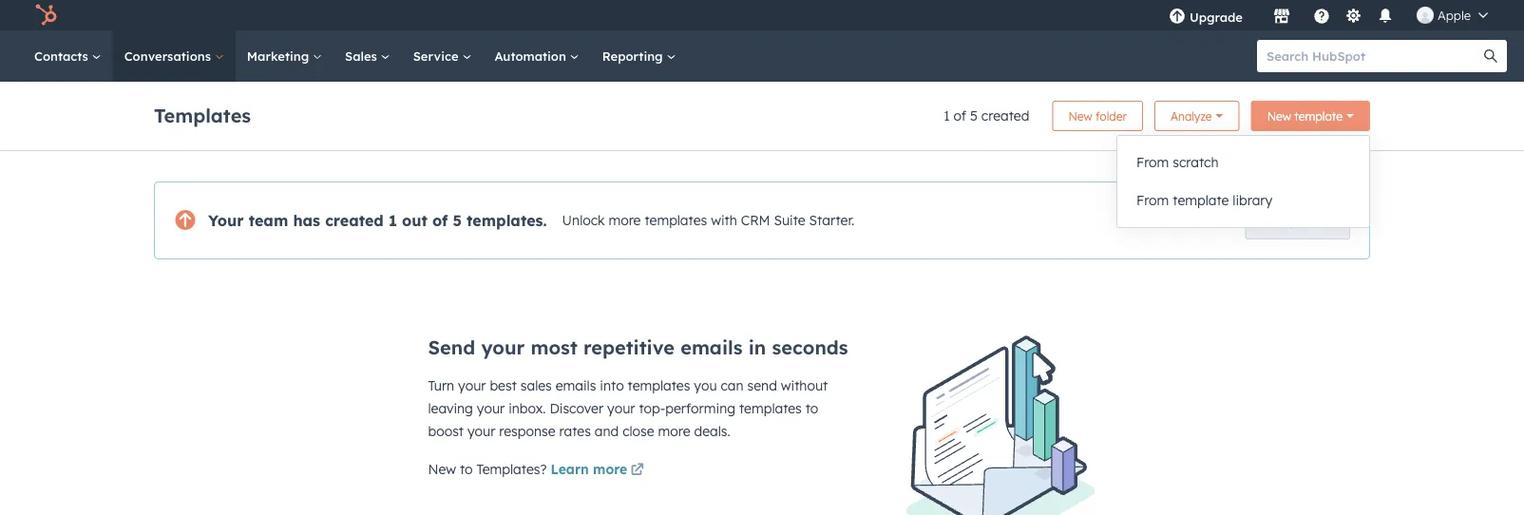 Task type: describe. For each thing, give the bounding box(es) containing it.
new folder button
[[1052, 101, 1143, 131]]

response
[[499, 423, 556, 439]]

service
[[413, 48, 462, 64]]

sales
[[520, 377, 552, 394]]

has
[[293, 211, 320, 230]]

discover
[[550, 400, 604, 417]]

template for new
[[1294, 109, 1343, 123]]

marketing
[[247, 48, 313, 64]]

scratch
[[1173, 154, 1219, 171]]

0 horizontal spatial of
[[432, 211, 448, 230]]

to inside turn your best sales emails into templates you can send without leaving your inbox. discover your top-performing templates to boost your response rates and close more deals.
[[806, 400, 818, 417]]

your team has created 1 out of 5 templates.
[[208, 211, 547, 230]]

crm
[[741, 212, 770, 229]]

library
[[1233, 192, 1273, 209]]

new to templates?
[[428, 461, 547, 477]]

settings image
[[1345, 8, 1362, 25]]

close
[[622, 423, 654, 439]]

created for has
[[325, 211, 384, 230]]

notifications image
[[1377, 9, 1394, 26]]

seconds
[[772, 335, 848, 359]]

2 vertical spatial templates
[[739, 400, 802, 417]]

leaving
[[428, 400, 473, 417]]

starter.
[[809, 212, 854, 229]]

search button
[[1475, 40, 1507, 72]]

new for new folder
[[1068, 109, 1092, 123]]

rates
[[559, 423, 591, 439]]

hubspot image
[[34, 4, 57, 27]]

templates
[[154, 103, 251, 127]]

turn
[[428, 377, 454, 394]]

apple
[[1438, 7, 1471, 23]]

new for new to templates?
[[428, 461, 456, 477]]

help button
[[1306, 0, 1338, 30]]

Search HubSpot search field
[[1257, 40, 1490, 72]]

your up best
[[481, 335, 525, 359]]

send your most repetitive emails in seconds
[[428, 335, 848, 359]]

1 vertical spatial templates
[[628, 377, 690, 394]]

hubspot link
[[23, 4, 71, 27]]

1 inside templates banner
[[944, 107, 950, 124]]

menu containing apple
[[1155, 0, 1501, 30]]

0 vertical spatial templates
[[645, 212, 707, 229]]

without
[[781, 377, 828, 394]]

sales link
[[334, 30, 402, 82]]

into
[[600, 377, 624, 394]]

repetitive
[[583, 335, 675, 359]]

folder
[[1096, 109, 1127, 123]]

created for 5
[[981, 107, 1029, 124]]

learn
[[551, 461, 589, 477]]

of inside templates banner
[[954, 107, 966, 124]]

turn your best sales emails into templates you can send without leaving your inbox. discover your top-performing templates to boost your response rates and close more deals.
[[428, 377, 828, 439]]

0 vertical spatial upgrade
[[1190, 9, 1243, 25]]

reporting link
[[591, 30, 687, 82]]

automation link
[[483, 30, 591, 82]]

from template library
[[1136, 192, 1273, 209]]

help image
[[1313, 9, 1330, 26]]

performing
[[665, 400, 736, 417]]

emails for in
[[680, 335, 743, 359]]

send
[[428, 335, 475, 359]]

and
[[595, 423, 619, 439]]

new template button
[[1251, 101, 1370, 131]]

1 of 5 created
[[944, 107, 1029, 124]]

your right boost at the left bottom
[[467, 423, 495, 439]]

template for from
[[1173, 192, 1229, 209]]

analyze
[[1171, 109, 1212, 123]]

best
[[490, 377, 517, 394]]

can
[[721, 377, 744, 394]]

5 inside templates banner
[[970, 107, 978, 124]]

learn more link
[[551, 459, 647, 482]]

marketplaces button
[[1262, 0, 1302, 30]]

from for from template library
[[1136, 192, 1169, 209]]

sales
[[345, 48, 381, 64]]



Task type: vqa. For each thing, say whether or not it's contained in the screenshot.
"LEARN"
yes



Task type: locate. For each thing, give the bounding box(es) containing it.
out
[[402, 211, 428, 230]]

0 vertical spatial to
[[806, 400, 818, 417]]

from template library button
[[1117, 181, 1369, 219]]

link opens in a new window image inside learn more link
[[631, 464, 644, 477]]

1 vertical spatial template
[[1173, 192, 1229, 209]]

5
[[970, 107, 978, 124], [453, 211, 462, 230]]

in
[[748, 335, 766, 359]]

1 horizontal spatial new
[[1068, 109, 1092, 123]]

settings link
[[1342, 5, 1365, 25]]

1 from from the top
[[1136, 154, 1169, 171]]

0 horizontal spatial upgrade
[[1190, 9, 1243, 25]]

1 horizontal spatial 5
[[970, 107, 978, 124]]

0 horizontal spatial 1
[[389, 211, 397, 230]]

you
[[694, 377, 717, 394]]

template down search hubspot search field
[[1294, 109, 1343, 123]]

templates
[[645, 212, 707, 229], [628, 377, 690, 394], [739, 400, 802, 417]]

conversations link
[[113, 30, 235, 82]]

2 from from the top
[[1136, 192, 1169, 209]]

1 horizontal spatial template
[[1294, 109, 1343, 123]]

1 link opens in a new window image from the top
[[631, 459, 644, 482]]

1 horizontal spatial to
[[806, 400, 818, 417]]

more for unlock more templates with crm suite starter.
[[609, 212, 641, 229]]

1 vertical spatial created
[[325, 211, 384, 230]]

0 horizontal spatial 5
[[453, 211, 462, 230]]

contacts
[[34, 48, 92, 64]]

0 vertical spatial emails
[[680, 335, 743, 359]]

team
[[249, 211, 288, 230]]

2 horizontal spatial new
[[1267, 109, 1291, 123]]

send
[[747, 377, 777, 394]]

marketplaces image
[[1273, 9, 1290, 26]]

of
[[954, 107, 966, 124], [432, 211, 448, 230]]

1 vertical spatial to
[[460, 461, 473, 477]]

created left new folder button
[[981, 107, 1029, 124]]

your down into
[[607, 400, 635, 417]]

1
[[944, 107, 950, 124], [389, 211, 397, 230]]

emails up discover
[[556, 377, 596, 394]]

deals.
[[694, 423, 730, 439]]

new left folder
[[1068, 109, 1092, 123]]

new template
[[1267, 109, 1343, 123]]

created right the has
[[325, 211, 384, 230]]

template down scratch
[[1173, 192, 1229, 209]]

0 horizontal spatial created
[[325, 211, 384, 230]]

from left scratch
[[1136, 154, 1169, 171]]

bob builder image
[[1417, 7, 1434, 24]]

more right unlock
[[609, 212, 641, 229]]

0 horizontal spatial emails
[[556, 377, 596, 394]]

notifications button
[[1369, 0, 1402, 30]]

0 vertical spatial 5
[[970, 107, 978, 124]]

more for learn more
[[593, 461, 627, 477]]

template inside popup button
[[1294, 109, 1343, 123]]

templates.
[[467, 211, 547, 230]]

from scratch button
[[1117, 143, 1369, 181]]

2 vertical spatial more
[[593, 461, 627, 477]]

your
[[208, 211, 244, 230]]

more
[[609, 212, 641, 229], [658, 423, 690, 439], [593, 461, 627, 477]]

inbox.
[[509, 400, 546, 417]]

1 horizontal spatial of
[[954, 107, 966, 124]]

from
[[1136, 154, 1169, 171], [1136, 192, 1169, 209]]

from down from scratch
[[1136, 192, 1169, 209]]

from scratch
[[1136, 154, 1219, 171]]

0 horizontal spatial template
[[1173, 192, 1229, 209]]

reporting
[[602, 48, 667, 64]]

1 horizontal spatial emails
[[680, 335, 743, 359]]

new down boost at the left bottom
[[428, 461, 456, 477]]

0 vertical spatial template
[[1294, 109, 1343, 123]]

template
[[1294, 109, 1343, 123], [1173, 192, 1229, 209]]

emails for into
[[556, 377, 596, 394]]

menu
[[1155, 0, 1501, 30]]

more down top-
[[658, 423, 690, 439]]

upgrade
[[1190, 9, 1243, 25], [1269, 212, 1326, 229]]

unlock
[[562, 212, 605, 229]]

with
[[711, 212, 737, 229]]

templates up top-
[[628, 377, 690, 394]]

template inside button
[[1173, 192, 1229, 209]]

analyze button
[[1154, 101, 1240, 131]]

boost
[[428, 423, 464, 439]]

automation
[[494, 48, 570, 64]]

1 vertical spatial 5
[[453, 211, 462, 230]]

apple button
[[1405, 0, 1499, 30]]

upgrade link
[[1245, 201, 1350, 239]]

1 horizontal spatial created
[[981, 107, 1029, 124]]

1 vertical spatial from
[[1136, 192, 1169, 209]]

created inside templates banner
[[981, 107, 1029, 124]]

templates banner
[[154, 95, 1370, 131]]

new up 'from scratch' button
[[1267, 109, 1291, 123]]

service link
[[402, 30, 483, 82]]

upgrade down library
[[1269, 212, 1326, 229]]

more down and
[[593, 461, 627, 477]]

top-
[[639, 400, 665, 417]]

0 horizontal spatial new
[[428, 461, 456, 477]]

templates down send at the bottom of page
[[739, 400, 802, 417]]

0 horizontal spatial to
[[460, 461, 473, 477]]

1 vertical spatial more
[[658, 423, 690, 439]]

from for from scratch
[[1136, 154, 1169, 171]]

new inside button
[[1068, 109, 1092, 123]]

new for new template
[[1267, 109, 1291, 123]]

0 vertical spatial of
[[954, 107, 966, 124]]

1 vertical spatial of
[[432, 211, 448, 230]]

emails up you
[[680, 335, 743, 359]]

to down boost at the left bottom
[[460, 461, 473, 477]]

2 link opens in a new window image from the top
[[631, 464, 644, 477]]

created
[[981, 107, 1029, 124], [325, 211, 384, 230]]

marketing link
[[235, 30, 334, 82]]

menu item
[[1256, 0, 1260, 30]]

search image
[[1484, 49, 1497, 63]]

0 vertical spatial created
[[981, 107, 1029, 124]]

suite
[[774, 212, 805, 229]]

0 vertical spatial 1
[[944, 107, 950, 124]]

to down without
[[806, 400, 818, 417]]

new folder
[[1068, 109, 1127, 123]]

templates?
[[477, 461, 547, 477]]

unlock more templates with crm suite starter.
[[562, 212, 854, 229]]

contacts link
[[23, 30, 113, 82]]

1 vertical spatial emails
[[556, 377, 596, 394]]

1 horizontal spatial 1
[[944, 107, 950, 124]]

your right the "turn"
[[458, 377, 486, 394]]

1 horizontal spatial upgrade
[[1269, 212, 1326, 229]]

new inside popup button
[[1267, 109, 1291, 123]]

1 vertical spatial upgrade
[[1269, 212, 1326, 229]]

upgrade image
[[1169, 9, 1186, 26]]

your down best
[[477, 400, 505, 417]]

templates left the with
[[645, 212, 707, 229]]

link opens in a new window image
[[631, 459, 644, 482], [631, 464, 644, 477]]

new
[[1068, 109, 1092, 123], [1267, 109, 1291, 123], [428, 461, 456, 477]]

learn more
[[551, 461, 627, 477]]

1 vertical spatial 1
[[389, 211, 397, 230]]

0 vertical spatial from
[[1136, 154, 1169, 171]]

emails
[[680, 335, 743, 359], [556, 377, 596, 394]]

emails inside turn your best sales emails into templates you can send without leaving your inbox. discover your top-performing templates to boost your response rates and close more deals.
[[556, 377, 596, 394]]

to
[[806, 400, 818, 417], [460, 461, 473, 477]]

upgrade right upgrade image at the top of the page
[[1190, 9, 1243, 25]]

most
[[531, 335, 578, 359]]

conversations
[[124, 48, 215, 64]]

0 vertical spatial more
[[609, 212, 641, 229]]

your
[[481, 335, 525, 359], [458, 377, 486, 394], [477, 400, 505, 417], [607, 400, 635, 417], [467, 423, 495, 439]]

more inside turn your best sales emails into templates you can send without leaving your inbox. discover your top-performing templates to boost your response rates and close more deals.
[[658, 423, 690, 439]]



